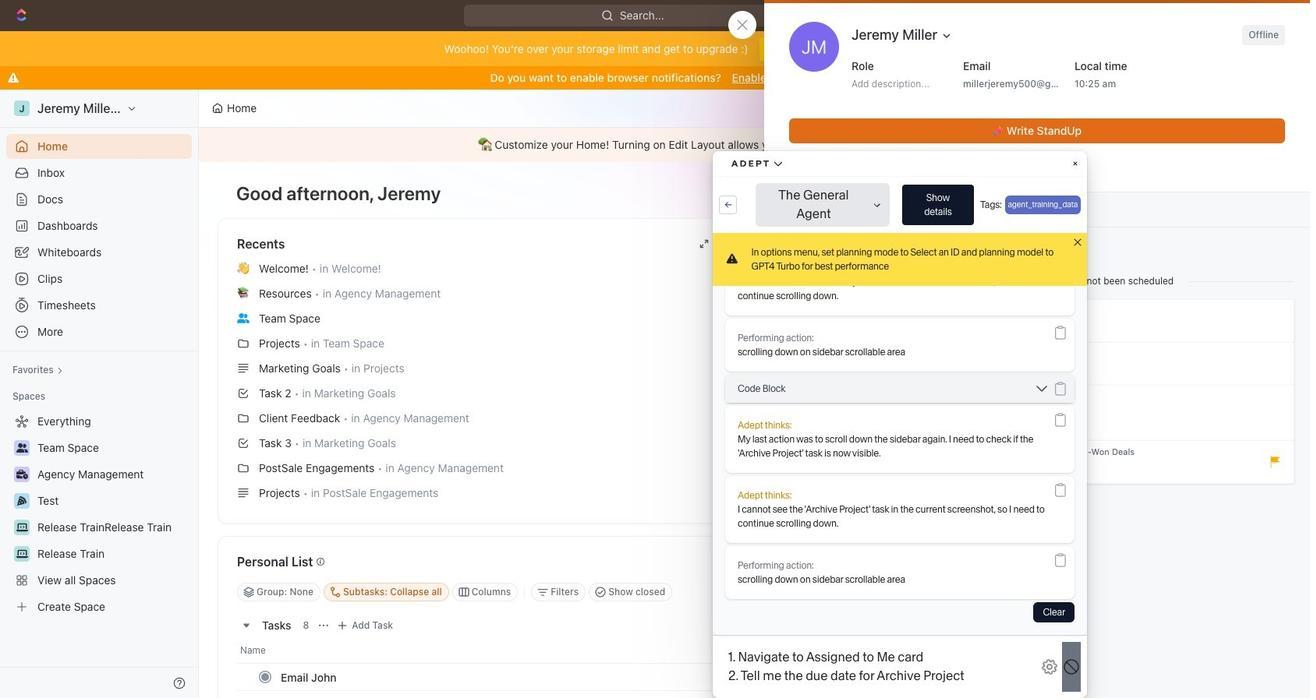 Task type: describe. For each thing, give the bounding box(es) containing it.
Search tasks... text field
[[1054, 581, 1210, 604]]

laptop code image
[[16, 523, 28, 533]]

sidebar navigation
[[0, 90, 202, 699]]

business time image
[[16, 470, 28, 480]]



Task type: locate. For each thing, give the bounding box(es) containing it.
jeremy miller's workspace, , element
[[14, 101, 30, 116]]

pizza slice image
[[17, 497, 27, 506]]

0 vertical spatial user group image
[[237, 313, 250, 323]]

user group image
[[237, 313, 250, 323], [16, 444, 28, 453]]

0 horizontal spatial user group image
[[16, 444, 28, 453]]

alert
[[199, 128, 1310, 162]]

tree inside sidebar navigation
[[6, 409, 192, 620]]

1 vertical spatial user group image
[[16, 444, 28, 453]]

laptop code image
[[16, 550, 28, 559]]

1 horizontal spatial user group image
[[237, 313, 250, 323]]

tree
[[6, 409, 192, 620]]



Task type: vqa. For each thing, say whether or not it's contained in the screenshot.
user group "ICON" inside Sidebar navigation
yes



